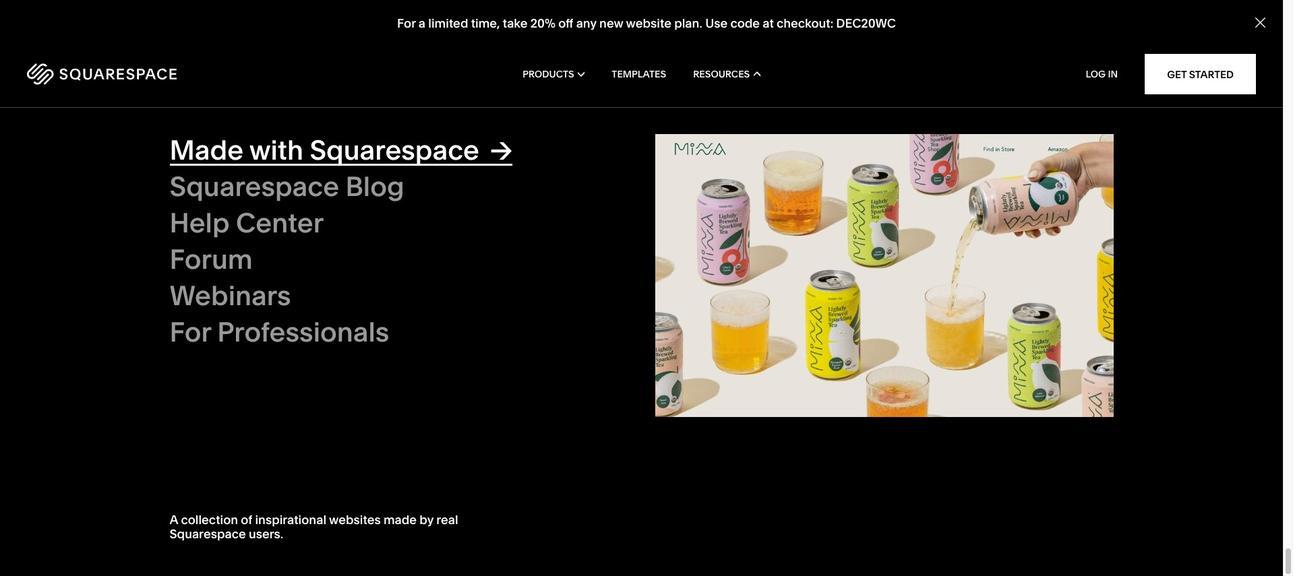 Task type: locate. For each thing, give the bounding box(es) containing it.
products
[[523, 68, 574, 80]]

checkout:
[[777, 16, 833, 31]]

time,
[[471, 16, 500, 31]]

help center link
[[170, 206, 628, 243]]

products button
[[523, 47, 585, 101]]

for left the a
[[397, 16, 416, 31]]

at
[[763, 16, 774, 31]]

in
[[1108, 68, 1118, 80]]

for inside squarespace blog help center forum webinars for professionals
[[170, 316, 211, 349]]

for down webinars
[[170, 316, 211, 349]]

a
[[419, 16, 425, 31]]

dec20wc
[[836, 16, 896, 31]]

squarespace
[[310, 133, 479, 167], [170, 170, 339, 203]]

resources button
[[693, 47, 760, 101]]

any
[[576, 16, 597, 31]]

forum
[[170, 243, 253, 276]]

made with squarespace
[[170, 133, 479, 167]]

use
[[705, 16, 728, 31]]

cancel
[[159, 56, 195, 69]]

log
[[1086, 68, 1106, 80]]

1 vertical spatial squarespace
[[170, 170, 339, 203]]

squarespace logo image
[[27, 63, 177, 85]]

log             in
[[1086, 68, 1118, 80]]

0 vertical spatial for
[[397, 16, 416, 31]]

→
[[490, 133, 512, 167]]

off
[[558, 16, 573, 31]]

squarespace up squarespace blog "link"
[[310, 133, 479, 167]]

squarespace down with
[[170, 170, 339, 203]]

squarespace blog help center forum webinars for professionals
[[170, 170, 404, 349]]

started
[[1189, 68, 1234, 81]]

1 vertical spatial for
[[170, 316, 211, 349]]

new
[[599, 16, 623, 31]]

made
[[170, 133, 243, 167]]

card
[[209, 41, 232, 54]]

templates link
[[612, 47, 666, 101]]

for
[[397, 16, 416, 31], [170, 316, 211, 349]]

0 horizontal spatial for
[[170, 316, 211, 349]]



Task type: describe. For each thing, give the bounding box(es) containing it.
with
[[249, 133, 303, 167]]

blog
[[345, 170, 404, 203]]

code
[[730, 16, 760, 31]]

get
[[1167, 68, 1187, 81]]

resources
[[693, 68, 750, 80]]

webinars link
[[170, 279, 628, 316]]

help
[[170, 206, 230, 239]]

credit
[[177, 41, 206, 54]]

squarespace inside squarespace blog help center forum webinars for professionals
[[170, 170, 339, 203]]

limited
[[428, 16, 468, 31]]

circle image
[[648, 134, 1107, 417]]

squarespace blog link
[[170, 170, 628, 207]]

get started link
[[1145, 54, 1256, 94]]

required.
[[234, 41, 280, 54]]

templates
[[612, 68, 666, 80]]

anytime.
[[198, 56, 241, 69]]

website
[[626, 16, 671, 31]]

get started
[[1167, 68, 1234, 81]]

for professionals link
[[170, 316, 628, 353]]

forum link
[[170, 243, 628, 280]]

webinars
[[170, 279, 291, 312]]

showcase image
[[655, 134, 1113, 421]]

center
[[236, 206, 324, 239]]

no
[[159, 41, 174, 54]]

squarespace logo link
[[27, 63, 273, 85]]

20%
[[530, 16, 555, 31]]

take
[[503, 16, 528, 31]]

for a limited time, take 20% off any new website plan. use code at checkout: dec20wc
[[397, 16, 896, 31]]

log             in link
[[1086, 68, 1118, 80]]

0 vertical spatial squarespace
[[310, 133, 479, 167]]

professionals
[[217, 316, 389, 349]]

1 horizontal spatial for
[[397, 16, 416, 31]]

no credit card required. cancel anytime.
[[159, 41, 280, 69]]

plan.
[[674, 16, 702, 31]]



Task type: vqa. For each thing, say whether or not it's contained in the screenshot.
Media & Podcasts
no



